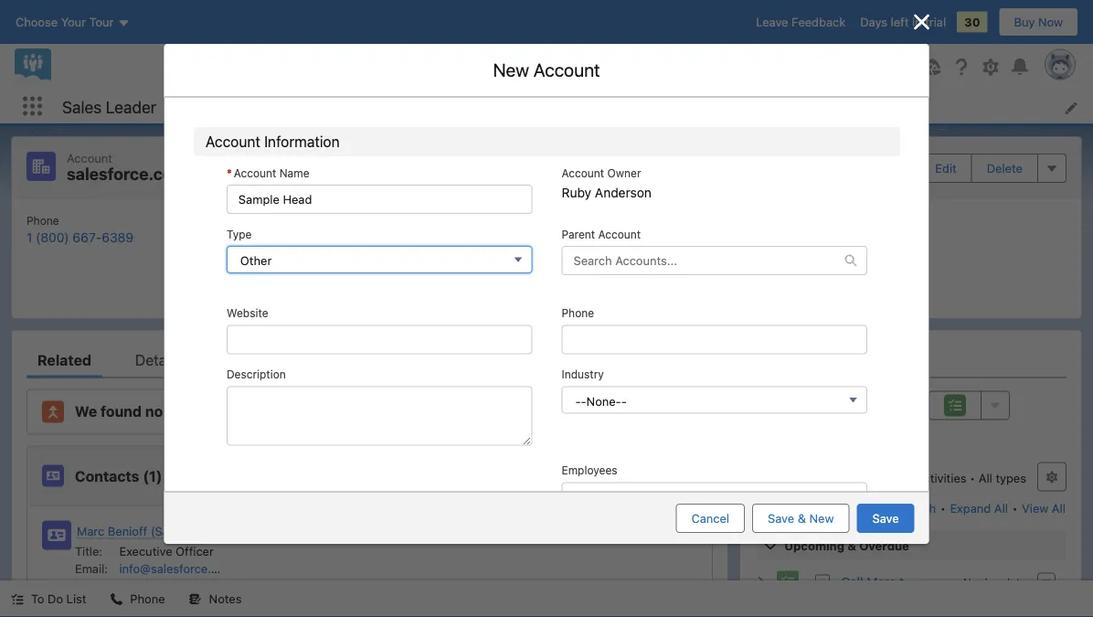 Task type: locate. For each thing, give the bounding box(es) containing it.
0 vertical spatial of
[[746, 258, 756, 271]]

marc benioff (sample)
[[77, 524, 201, 538]]

& for overdue
[[848, 539, 857, 552]]

1 vertical spatial new
[[658, 469, 682, 483]]

(sample) inside related 'tab panel'
[[151, 524, 201, 538]]

owner for account owner ruby anderson
[[607, 166, 641, 179]]

0 horizontal spatial marc
[[77, 524, 104, 538]]

website up other popup button
[[399, 214, 441, 227]]

billing
[[192, 214, 223, 227]]

tab list
[[27, 342, 713, 378], [755, 342, 1067, 378]]

2 horizontal spatial new
[[810, 512, 834, 525]]

tab list containing activity
[[755, 342, 1067, 378]]

1 vertical spatial edit
[[936, 161, 957, 175]]

1 horizontal spatial tab list
[[755, 342, 1067, 378]]

phone button
[[99, 581, 176, 617]]

1 tab list from the left
[[27, 342, 713, 378]]

phone:
[[75, 580, 113, 593]]

refresh • expand all • view all
[[894, 501, 1066, 515]]

anderson down account owner
[[595, 185, 651, 200]]

* up the salesforce.com (sample)
[[204, 150, 209, 163]]

parent down a
[[561, 275, 595, 288]]

an
[[759, 258, 772, 271]]

marc inside "link"
[[867, 574, 897, 589]]

of left this
[[311, 403, 325, 420]]

to do list
[[31, 592, 86, 606]]

be
[[682, 258, 695, 271]]

1 vertical spatial *
[[204, 150, 209, 163]]

edit button
[[920, 153, 973, 183]]

1 vertical spatial (800)
[[128, 580, 159, 593]]

parent up of.
[[572, 258, 605, 271]]

0 horizontal spatial save
[[768, 512, 795, 525]]

0 vertical spatial list
[[178, 90, 1094, 123]]

0 vertical spatial text default image
[[844, 254, 857, 267]]

0 vertical spatial anderson
[[595, 185, 651, 200]]

ruby up parent in the right of the page
[[561, 185, 591, 200]]

do
[[48, 592, 63, 606]]

ruby anderson
[[638, 231, 728, 246]]

this
[[329, 403, 355, 420]]

edit left delete button at the top
[[936, 161, 957, 175]]

Phone telephone field
[[561, 325, 867, 354]]

new inside button
[[658, 469, 682, 483]]

view all link
[[1021, 493, 1067, 523]]

no due date
[[964, 577, 1027, 589]]

overdue
[[860, 539, 910, 552]]

list item
[[178, 90, 233, 123], [233, 90, 296, 123], [498, 90, 574, 123]]

6389 inside info@salesforce.com phone: 1 (800) 667-6389
[[190, 580, 220, 593]]

save inside button
[[873, 512, 899, 525]]

1 horizontal spatial salesforce.com
[[465, 59, 586, 80]]

6389 down the salesforce.com (sample)
[[102, 230, 134, 245]]

name up account name
[[257, 150, 287, 163]]

0 vertical spatial parent
[[572, 258, 605, 271]]

0 horizontal spatial of
[[311, 403, 325, 420]]

anderson up the
[[671, 231, 728, 246]]

group
[[843, 56, 881, 78]]

1 text default image from the left
[[110, 593, 123, 606]]

0 vertical spatial new
[[493, 59, 529, 80]]

2 save from the left
[[873, 512, 899, 525]]

new inside button
[[810, 512, 834, 525]]

list item down new account
[[498, 90, 574, 123]]

0 horizontal spatial account
[[608, 258, 650, 271]]

edit
[[430, 59, 461, 80], [936, 161, 957, 175]]

1 horizontal spatial text default image
[[189, 593, 202, 606]]

300
[[226, 248, 249, 263]]

1 horizontal spatial information
[[852, 114, 915, 128]]

save up upcoming on the right
[[768, 512, 795, 525]]

phone inside phone 1 (800) 667-6389
[[27, 214, 59, 227]]

days left in trial
[[861, 15, 946, 29]]

account
[[608, 258, 650, 271], [775, 258, 816, 271]]

save inside button
[[768, 512, 795, 525]]

of.
[[598, 275, 611, 288]]

0 vertical spatial (800)
[[36, 230, 69, 245]]

1 vertical spatial list
[[12, 199, 1082, 319]]

0 vertical spatial salesforce.com
[[465, 59, 586, 80]]

& up upcoming on the right
[[798, 512, 806, 525]]

0 vertical spatial ruby
[[561, 185, 591, 200]]

phone inside button
[[130, 592, 165, 606]]

1 horizontal spatial edit
[[936, 161, 957, 175]]

& inside 'dropdown button'
[[848, 539, 857, 552]]

1 vertical spatial 6389
[[190, 580, 220, 593]]

1 vertical spatial 667-
[[163, 580, 190, 593]]

owner
[[603, 150, 637, 163], [607, 166, 641, 179]]

1 account from the left
[[608, 258, 650, 271]]

1 horizontal spatial marc
[[867, 574, 897, 589]]

6389 down info@salesforce.com link
[[190, 580, 220, 593]]

salesforce.com
[[465, 59, 586, 80], [67, 164, 187, 184]]

call marc to schedule demo (sample) link
[[841, 574, 1062, 589]]

edit inside button
[[936, 161, 957, 175]]

name down the account information
[[279, 166, 309, 179]]

marc up title:
[[77, 524, 104, 538]]

related
[[37, 351, 91, 368]]

0 horizontal spatial new
[[493, 59, 529, 80]]

1 horizontal spatial account
[[775, 258, 816, 271]]

Description text field
[[202, 377, 532, 429], [226, 386, 532, 446]]

phone 1 (800) 667-6389
[[27, 214, 134, 245]]

can't
[[653, 258, 679, 271]]

edit right search...
[[430, 59, 461, 80]]

2 - from the left
[[581, 394, 586, 408]]

0 horizontal spatial salesforce.com
[[67, 164, 187, 184]]

buy
[[1014, 15, 1035, 29]]

text default image inside notes button
[[189, 593, 202, 606]]

call
[[841, 574, 864, 589]]

list
[[178, 90, 1094, 123], [12, 199, 1082, 319]]

1 vertical spatial type
[[226, 228, 251, 240]]

1 vertical spatial ruby
[[638, 231, 668, 246]]

account right an
[[775, 258, 816, 271]]

text default image left the notes
[[189, 593, 202, 606]]

text default image right 'list'
[[110, 593, 123, 606]]

(1)
[[143, 467, 162, 485]]

Website text field
[[202, 319, 532, 348]]

1 vertical spatial &
[[848, 539, 857, 552]]

0 vertical spatial 6389
[[102, 230, 134, 245]]

owner inside account owner ruby anderson
[[607, 166, 641, 179]]

list item up * account name
[[178, 90, 233, 123]]

0 horizontal spatial *
[[204, 150, 209, 163]]

& inside button
[[798, 512, 806, 525]]

0 horizontal spatial &
[[798, 512, 806, 525]]

1 horizontal spatial save
[[873, 512, 899, 525]]

1 horizontal spatial (800)
[[128, 580, 159, 593]]

expand all button
[[949, 493, 1009, 523]]

email:
[[75, 562, 108, 576]]

1 - from the left
[[575, 394, 581, 408]]

* down * account name
[[226, 166, 232, 179]]

* left =
[[778, 114, 783, 128]]

667-
[[73, 230, 102, 245], [163, 580, 190, 593]]

anderson inside account owner ruby anderson
[[595, 185, 651, 200]]

--none-- button
[[561, 386, 867, 414]]

list item up the account information
[[233, 90, 296, 123]]

feedback
[[792, 15, 846, 29]]

text default image left the to
[[11, 593, 24, 606]]

account up of.
[[608, 258, 650, 271]]

owner down account owner
[[607, 166, 641, 179]]

1 horizontal spatial new
[[658, 469, 682, 483]]

text default image
[[110, 593, 123, 606], [189, 593, 202, 606]]

text default image for phone
[[110, 593, 123, 606]]

ruby up can't
[[638, 231, 668, 246]]

1 vertical spatial text default image
[[11, 593, 24, 606]]

1 vertical spatial 1
[[119, 580, 125, 593]]

1 horizontal spatial 1
[[119, 580, 125, 593]]

• right time
[[892, 471, 897, 485]]

667- inside phone 1 (800) 667-6389
[[73, 230, 102, 245]]

save
[[768, 512, 795, 525], [873, 512, 899, 525]]

0 horizontal spatial edit
[[430, 59, 461, 80]]

required
[[799, 114, 848, 128]]

1 inside phone 1 (800) 667-6389
[[27, 230, 32, 245]]

activities
[[917, 471, 967, 485]]

now
[[1039, 15, 1063, 29]]

leave feedback
[[756, 15, 846, 29]]

2 vertical spatial new
[[810, 512, 834, 525]]

2 vertical spatial *
[[226, 166, 232, 179]]

type up one
[[202, 209, 228, 222]]

save button
[[857, 504, 915, 533]]

2 text default image from the left
[[189, 593, 202, 606]]

text default image right it's
[[844, 254, 857, 267]]

0 horizontal spatial ruby
[[561, 185, 591, 200]]

1 vertical spatial marc
[[867, 574, 897, 589]]

all
[[847, 471, 861, 485], [900, 471, 914, 485], [979, 471, 993, 485], [995, 501, 1008, 515], [1052, 501, 1066, 515]]

1 horizontal spatial of
[[746, 258, 756, 271]]

notes button
[[178, 581, 253, 617]]

save up overdue
[[873, 512, 899, 525]]

Employees text field
[[561, 463, 891, 492]]

0 horizontal spatial (800)
[[36, 230, 69, 245]]

1 vertical spatial parent
[[561, 275, 595, 288]]

0 horizontal spatial 6389
[[102, 230, 134, 245]]

information up account name
[[264, 133, 339, 150]]

details
[[135, 351, 181, 368]]

0 horizontal spatial anderson
[[595, 185, 651, 200]]

0 vertical spatial information
[[852, 114, 915, 128]]

of inside related 'tab panel'
[[311, 403, 325, 420]]

related tab panel
[[27, 378, 713, 617]]

no
[[145, 403, 163, 420]]

1 horizontal spatial &
[[848, 539, 857, 552]]

executive officer email:
[[75, 544, 214, 576]]

schedule
[[915, 574, 969, 589]]

marc left the to
[[867, 574, 897, 589]]

(800) inside info@salesforce.com phone: 1 (800) 667-6389
[[128, 580, 159, 593]]

text default image inside phone button
[[110, 593, 123, 606]]

0 vertical spatial marc
[[77, 524, 104, 538]]

new
[[493, 59, 529, 80], [658, 469, 682, 483], [810, 512, 834, 525]]

new account
[[493, 59, 600, 80]]

of left an
[[746, 258, 756, 271]]

website
[[399, 214, 441, 227], [202, 302, 244, 315], [226, 307, 268, 320]]

0 vertical spatial &
[[798, 512, 806, 525]]

no
[[964, 577, 978, 589]]

0 horizontal spatial information
[[264, 133, 339, 150]]

2 horizontal spatial *
[[778, 114, 783, 128]]

0 vertical spatial edit
[[430, 59, 461, 80]]

parent
[[561, 228, 595, 240]]

0 horizontal spatial 1
[[27, 230, 32, 245]]

1 horizontal spatial 667-
[[163, 580, 190, 593]]

website down francisco,
[[226, 307, 268, 320]]

1 vertical spatial anderson
[[671, 231, 728, 246]]

=
[[788, 114, 796, 128]]

94105
[[303, 267, 340, 283]]

sales
[[62, 97, 102, 116]]

a
[[561, 258, 569, 271]]

type down address
[[226, 228, 251, 240]]

Phone text field
[[561, 319, 891, 348]]

text default image inside to do list button
[[11, 593, 24, 606]]

information right required
[[852, 114, 915, 128]]

1
[[27, 230, 32, 245], [119, 580, 125, 593]]

0 vertical spatial 667-
[[73, 230, 102, 245]]

1 horizontal spatial anderson
[[671, 231, 728, 246]]

0 horizontal spatial text default image
[[110, 593, 123, 606]]

2 tab list from the left
[[755, 342, 1067, 378]]

account inside account owner ruby anderson
[[561, 166, 604, 179]]

-
[[575, 394, 581, 408], [581, 394, 586, 408], [621, 394, 627, 408]]

1 vertical spatial owner
[[607, 166, 641, 179]]

buy now
[[1014, 15, 1063, 29]]

0 vertical spatial *
[[778, 114, 783, 128]]

1 horizontal spatial *
[[226, 166, 232, 179]]

phone
[[27, 214, 59, 227], [561, 302, 594, 315], [561, 307, 594, 320], [130, 592, 165, 606]]

account owner
[[558, 150, 637, 163]]

(800) inside phone 1 (800) 667-6389
[[36, 230, 69, 245]]

time
[[864, 471, 888, 485]]

30
[[965, 15, 981, 29]]

0 vertical spatial owner
[[603, 150, 637, 163]]

2 industry from the top
[[561, 368, 604, 381]]

1 vertical spatial of
[[311, 403, 325, 420]]

0 vertical spatial 1
[[27, 230, 32, 245]]

left
[[891, 15, 909, 29]]

none-
[[586, 394, 621, 408]]

text default image
[[844, 254, 857, 267], [11, 593, 24, 606]]

& left overdue
[[848, 539, 857, 552]]

None text field
[[202, 167, 532, 196], [226, 185, 532, 214], [202, 167, 532, 196], [226, 185, 532, 214]]

info@salesforce.com link
[[119, 562, 235, 576]]

to do list button
[[0, 581, 97, 617]]

buy now button
[[999, 7, 1079, 37]]

search... button
[[336, 52, 701, 81]]

1 save from the left
[[768, 512, 795, 525]]

0 horizontal spatial 667-
[[73, 230, 102, 245]]

owner up account owner ruby anderson in the top of the page
[[603, 150, 637, 163]]

0 horizontal spatial tab list
[[27, 342, 713, 378]]

1 horizontal spatial 6389
[[190, 580, 220, 593]]

0 horizontal spatial text default image
[[11, 593, 24, 606]]

name
[[257, 150, 287, 163], [279, 166, 309, 179]]



Task type: describe. For each thing, give the bounding box(es) containing it.
contacts (1)
[[75, 467, 162, 485]]

website down san
[[202, 302, 244, 315]]

to
[[900, 574, 912, 589]]

info@salesforce.com
[[119, 562, 235, 576]]

667- inside info@salesforce.com phone: 1 (800) 667-6389
[[163, 580, 190, 593]]

refresh
[[894, 501, 936, 515]]

demo
[[972, 574, 1006, 589]]

san
[[192, 267, 214, 283]]

related link
[[37, 342, 91, 378]]

sales leader
[[62, 97, 156, 116]]

refresh button
[[893, 493, 937, 523]]

upcoming & overdue button
[[756, 531, 1066, 560]]

title:
[[75, 544, 103, 558]]

0 vertical spatial type
[[202, 209, 228, 222]]

• left view
[[1013, 501, 1018, 515]]

chatter link
[[865, 342, 914, 378]]

ruby inside account owner ruby anderson
[[561, 185, 591, 200]]

due
[[981, 577, 1001, 589]]

parent account
[[561, 228, 641, 240]]

date
[[1004, 577, 1027, 589]]

* = required information
[[778, 114, 915, 128]]

upcoming
[[785, 539, 845, 552]]

one
[[192, 229, 216, 244]]

francisco,
[[218, 267, 279, 283]]

1 horizontal spatial text default image
[[844, 254, 857, 267]]

of inside a parent account can't be the child of an account it's already a parent of.
[[746, 258, 756, 271]]

* account name
[[204, 150, 287, 163]]

other
[[240, 254, 271, 267]]

found
[[101, 403, 142, 420]]

website inside website http://www.salesforce.com
[[399, 214, 441, 227]]

all right view
[[1052, 501, 1066, 515]]

inverse image
[[911, 11, 933, 33]]

edit for edit salesforce.com (sample)
[[430, 59, 461, 80]]

http://www.salesforce.com link
[[399, 230, 556, 245]]

a parent account can't be the child of an account it's already a parent of.
[[561, 258, 885, 288]]

6389 inside phone 1 (800) 667-6389
[[102, 230, 134, 245]]

2 account from the left
[[775, 258, 816, 271]]

(sample) inside "link"
[[1009, 574, 1062, 589]]

* for = required information
[[778, 114, 783, 128]]

tab list containing related
[[27, 342, 713, 378]]

save & new button
[[753, 504, 850, 533]]

market
[[220, 229, 261, 244]]

st
[[264, 229, 277, 244]]

account information
[[205, 133, 339, 150]]

all left time
[[847, 471, 861, 485]]

notes
[[209, 592, 242, 606]]

contacts image
[[42, 465, 64, 487]]

text default image for notes
[[189, 593, 202, 606]]

1 industry from the top
[[561, 361, 604, 374]]

the
[[698, 258, 715, 271]]

suite
[[192, 248, 222, 263]]

child
[[718, 258, 743, 271]]

billing address one market st suite 300 san francisco, ca 94105
[[192, 214, 340, 283]]

1 horizontal spatial ruby
[[638, 231, 668, 246]]

save & new
[[768, 512, 834, 525]]

trial
[[925, 15, 946, 29]]

1 vertical spatial name
[[279, 166, 309, 179]]

we found no potential duplicates of this account.
[[75, 403, 422, 420]]

delete button
[[972, 153, 1039, 183]]

save for save & new
[[768, 512, 795, 525]]

all right expand
[[995, 501, 1008, 515]]

account name
[[233, 166, 309, 179]]

employees
[[561, 464, 617, 477]]

we
[[75, 403, 97, 420]]

info@salesforce.com phone: 1 (800) 667-6389
[[75, 562, 235, 593]]

• left expand
[[941, 501, 946, 515]]

task image
[[777, 571, 799, 593]]

cancel button
[[676, 504, 745, 533]]

3 - from the left
[[621, 394, 627, 408]]

contacts
[[75, 467, 139, 485]]

edit salesforce.com (sample)
[[430, 59, 663, 80]]

1 vertical spatial 1 (800) 667-6389 link
[[119, 580, 220, 593]]

officer
[[176, 544, 214, 558]]

expand
[[950, 501, 991, 515]]

search...
[[371, 60, 420, 74]]

edit for edit
[[936, 161, 957, 175]]

inverse image
[[911, 11, 933, 33]]

new button
[[642, 461, 698, 491]]

filters:
[[806, 471, 844, 485]]

chatter
[[865, 351, 914, 368]]

view
[[1022, 501, 1049, 515]]

call marc to schedule demo (sample)
[[841, 574, 1062, 589]]

filters: all time • all activities • all types
[[806, 471, 1027, 485]]

0 vertical spatial 1 (800) 667-6389 link
[[27, 230, 134, 245]]

a
[[879, 258, 885, 271]]

Website url field
[[226, 325, 532, 354]]

upcoming & overdue
[[785, 539, 910, 552]]

already
[[838, 258, 876, 271]]

• up expand
[[970, 471, 976, 485]]

all up the refresh
[[900, 471, 914, 485]]

* for account name
[[204, 150, 209, 163]]

0 vertical spatial name
[[257, 150, 287, 163]]

to
[[31, 592, 44, 606]]

save for save
[[873, 512, 899, 525]]

days
[[861, 15, 888, 29]]

owner for account owner
[[603, 150, 637, 163]]

address
[[227, 214, 269, 227]]

2 list item from the left
[[233, 90, 296, 123]]

list containing one market st
[[12, 199, 1082, 319]]

3 list item from the left
[[498, 90, 574, 123]]

1 list item from the left
[[178, 90, 233, 123]]

account.
[[359, 403, 422, 420]]

new for new account
[[493, 59, 529, 80]]

leave feedback link
[[756, 15, 846, 29]]

http://www.salesforce.com
[[399, 230, 556, 245]]

ca
[[282, 267, 299, 283]]

benioff
[[108, 524, 147, 538]]

& for new
[[798, 512, 806, 525]]

1 vertical spatial salesforce.com
[[67, 164, 187, 184]]

new for new
[[658, 469, 682, 483]]

all left types
[[979, 471, 993, 485]]

executive
[[119, 544, 172, 558]]

delete
[[987, 161, 1023, 175]]

other button
[[226, 246, 532, 273]]

marc inside related 'tab panel'
[[77, 524, 104, 538]]

1 inside info@salesforce.com phone: 1 (800) 667-6389
[[119, 580, 125, 593]]

leave
[[756, 15, 789, 29]]

potential
[[166, 403, 230, 420]]

1 vertical spatial information
[[264, 133, 339, 150]]



Task type: vqa. For each thing, say whether or not it's contained in the screenshot.
, 9/28/2023, 3:04 PM PM
no



